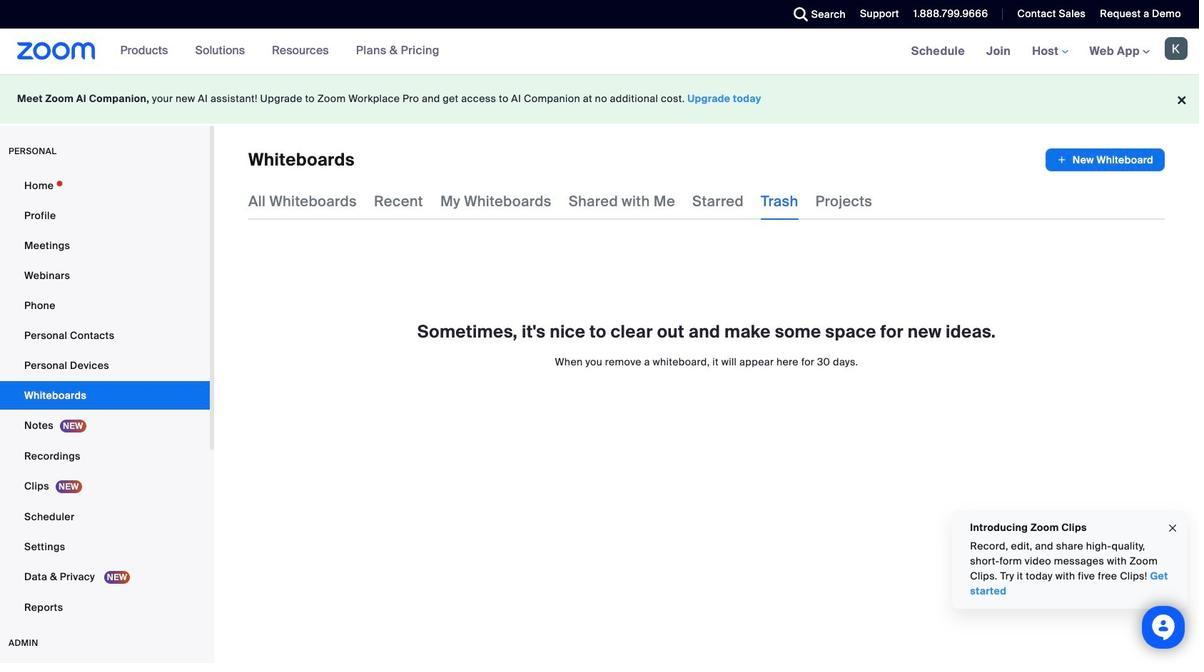 Task type: describe. For each thing, give the bounding box(es) containing it.
personal menu menu
[[0, 171, 210, 623]]

meetings navigation
[[901, 29, 1199, 75]]

tabs of all whiteboard page tab list
[[248, 183, 873, 220]]



Task type: locate. For each thing, give the bounding box(es) containing it.
product information navigation
[[110, 29, 450, 74]]

close image
[[1167, 520, 1179, 536]]

banner
[[0, 29, 1199, 75]]

application
[[1046, 149, 1165, 171]]

add image
[[1057, 153, 1067, 167]]

profile picture image
[[1165, 37, 1188, 60]]

zoom logo image
[[17, 42, 95, 60]]

footer
[[0, 74, 1199, 124]]



Task type: vqa. For each thing, say whether or not it's contained in the screenshot.
first checked icon from the top of the page
no



